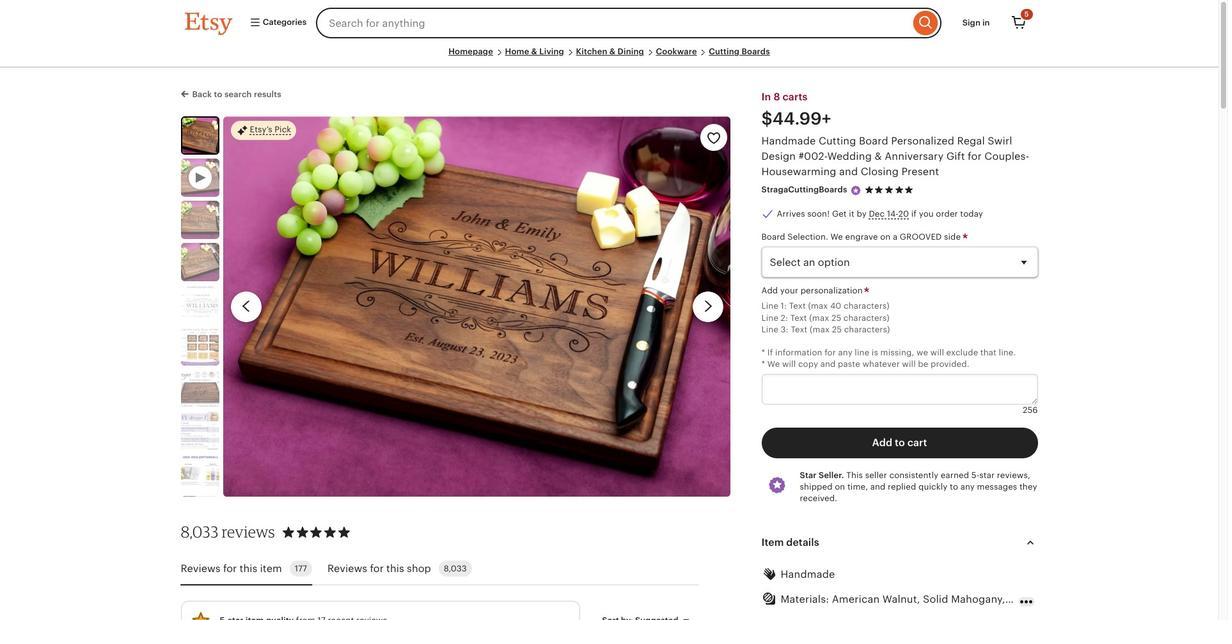 Task type: vqa. For each thing, say whether or not it's contained in the screenshot.
your on the top right
yes



Task type: locate. For each thing, give the bounding box(es) containing it.
walnut,
[[883, 594, 921, 606]]

1 vertical spatial board
[[762, 232, 786, 242]]

1 horizontal spatial to
[[895, 437, 905, 449]]

add for add to cart
[[873, 437, 893, 449]]

line
[[762, 302, 779, 311], [762, 313, 779, 323], [762, 325, 779, 334]]

0 horizontal spatial 8,033
[[181, 523, 218, 542]]

kitchen & dining link
[[576, 47, 644, 56]]

2 horizontal spatial &
[[875, 151, 882, 163]]

0 vertical spatial board
[[859, 135, 889, 147]]

0 vertical spatial any
[[839, 348, 853, 358]]

reviews down 8,033 reviews
[[181, 563, 221, 575]]

by
[[857, 209, 867, 219]]

reviews right 177
[[328, 563, 367, 575]]

2:
[[781, 313, 788, 323]]

your
[[781, 286, 799, 296]]

1 vertical spatial we
[[768, 360, 780, 369]]

add up seller
[[873, 437, 893, 449]]

* left if
[[762, 348, 766, 358]]

0 vertical spatial 8,033
[[181, 523, 218, 542]]

2 horizontal spatial and
[[871, 482, 886, 492]]

0 vertical spatial text
[[790, 302, 806, 311]]

exclude
[[947, 348, 979, 358]]

cookware
[[656, 47, 697, 56]]

quickly
[[919, 482, 948, 492]]

& for kitchen
[[610, 47, 616, 56]]

and down seller
[[871, 482, 886, 492]]

0 horizontal spatial and
[[821, 360, 836, 369]]

0 horizontal spatial reviews
[[181, 563, 221, 575]]

1 vertical spatial 8,033
[[444, 565, 467, 574]]

banner
[[162, 0, 1058, 46]]

handmade inside handmade cutting board personalized regal swirl design #002-wedding & anniversary gift for couples- housewarming and closing present
[[762, 135, 816, 147]]

add inside button
[[873, 437, 893, 449]]

&
[[532, 47, 538, 56], [610, 47, 616, 56], [875, 151, 882, 163]]

text
[[790, 302, 806, 311], [791, 313, 807, 323], [791, 325, 808, 334]]

will left be
[[903, 360, 916, 369]]

menu bar
[[185, 46, 1034, 68]]

*
[[762, 348, 766, 358], [762, 360, 766, 369]]

sign
[[963, 18, 981, 27]]

for down the regal
[[968, 151, 982, 163]]

handmade cutting board personalized regal swirl design #002-wedding & anniversary gift for couples- housewarming and closing present
[[762, 135, 1030, 178]]

to down earned
[[950, 482, 959, 492]]

on left a
[[881, 232, 891, 242]]

personalization
[[801, 286, 863, 296]]

seller
[[866, 471, 888, 480]]

to left 'cart'
[[895, 437, 905, 449]]

& up closing
[[875, 151, 882, 163]]

personalized
[[892, 135, 955, 147]]

characters)
[[844, 302, 890, 311], [844, 313, 890, 323], [845, 325, 890, 334]]

0 horizontal spatial add
[[762, 286, 778, 296]]

this
[[240, 563, 257, 575], [387, 563, 404, 575]]

3:
[[781, 325, 789, 334]]

1 horizontal spatial add
[[873, 437, 893, 449]]

2 vertical spatial to
[[950, 482, 959, 492]]

add
[[762, 286, 778, 296], [873, 437, 893, 449]]

0 vertical spatial (max
[[809, 302, 828, 311]]

None search field
[[316, 8, 942, 38]]

reviews for this shop
[[328, 563, 431, 575]]

0 vertical spatial line
[[762, 302, 779, 311]]

selection.
[[788, 232, 829, 242]]

1 vertical spatial *
[[762, 360, 766, 369]]

tab list
[[181, 554, 699, 586]]

8,033
[[181, 523, 218, 542], [444, 565, 467, 574]]

0 vertical spatial we
[[831, 232, 843, 242]]

1 vertical spatial add
[[873, 437, 893, 449]]

tab list containing reviews for this item
[[181, 554, 699, 586]]

0 vertical spatial *
[[762, 348, 766, 358]]

25
[[832, 313, 842, 323], [832, 325, 842, 334]]

text right 1: at the right
[[790, 302, 806, 311]]

we
[[831, 232, 843, 242], [768, 360, 780, 369]]

1 reviews from the left
[[181, 563, 221, 575]]

1 vertical spatial and
[[821, 360, 836, 369]]

1 horizontal spatial and
[[840, 166, 858, 178]]

1 horizontal spatial we
[[831, 232, 843, 242]]

to inside button
[[895, 437, 905, 449]]

handmade from natural hardwood personalized cutting board. never stained, 100% food safe, only finished with food grade mineral oil and beeswax. 12x9 inches walnut wooden board with central design number 002 with first names, last name, and date. image
[[223, 116, 731, 497], [182, 118, 218, 153], [181, 201, 219, 239], [181, 243, 219, 281], [181, 496, 219, 535]]

3 line from the top
[[762, 325, 779, 334]]

1 vertical spatial cutting
[[819, 135, 857, 147]]

line left 2:
[[762, 313, 779, 323]]

8,033 up the reviews for this item
[[181, 523, 218, 542]]

board down arrives
[[762, 232, 786, 242]]

0 vertical spatial and
[[840, 166, 858, 178]]

categories button
[[240, 12, 312, 35]]

this left shop
[[387, 563, 404, 575]]

0 horizontal spatial &
[[532, 47, 538, 56]]

menu bar containing homepage
[[185, 46, 1034, 68]]

cutting inside menu bar
[[709, 47, 740, 56]]

2 vertical spatial characters)
[[845, 325, 890, 334]]

1 vertical spatial line
[[762, 313, 779, 323]]

board
[[859, 135, 889, 147], [762, 232, 786, 242]]

anniversary
[[885, 151, 944, 163]]

1 horizontal spatial 8,033
[[444, 565, 467, 574]]

is
[[872, 348, 879, 358]]

0 horizontal spatial to
[[214, 90, 222, 99]]

home
[[505, 47, 529, 56]]

time,
[[848, 482, 868, 492]]

artwork example for design 002. line 1 is first names or any text, line 2 is last name or any text, line 3 is date or any text. image
[[181, 285, 219, 324]]

and down wedding
[[840, 166, 858, 178]]

board selection. we engrave on a grooved side
[[762, 232, 964, 242]]

0 vertical spatial add
[[762, 286, 778, 296]]

this seller consistently earned 5-star reviews, shipped on time, and replied quickly to any messages they received.
[[800, 471, 1038, 504]]

home & living link
[[505, 47, 564, 56]]

text right 3:
[[791, 325, 808, 334]]

8,033 right shop
[[444, 565, 467, 574]]

will right the we
[[931, 348, 945, 358]]

they
[[1020, 482, 1038, 492]]

handmade for handmade
[[781, 569, 836, 581]]

line left 1: at the right
[[762, 302, 779, 311]]

any up paste
[[839, 348, 853, 358]]

order
[[936, 209, 958, 219]]

0 horizontal spatial cutting
[[709, 47, 740, 56]]

1 horizontal spatial this
[[387, 563, 404, 575]]

5-
[[972, 471, 980, 480]]

1 horizontal spatial cutting
[[819, 135, 857, 147]]

2 horizontal spatial will
[[931, 348, 945, 358]]

1 vertical spatial to
[[895, 437, 905, 449]]

any down 5-
[[961, 482, 975, 492]]

will down information
[[783, 360, 796, 369]]

cookware link
[[656, 47, 697, 56]]

handmade up design
[[762, 135, 816, 147]]

2 this from the left
[[387, 563, 404, 575]]

homepage link
[[449, 47, 493, 56]]

on
[[881, 232, 891, 242], [835, 482, 846, 492]]

0 vertical spatial to
[[214, 90, 222, 99]]

1 vertical spatial characters)
[[844, 313, 890, 323]]

earned
[[941, 471, 970, 480]]

0 vertical spatial cutting
[[709, 47, 740, 56]]

text right 2:
[[791, 313, 807, 323]]

cutting left boards
[[709, 47, 740, 56]]

0 vertical spatial characters)
[[844, 302, 890, 311]]

0 vertical spatial handmade
[[762, 135, 816, 147]]

and right copy at the bottom
[[821, 360, 836, 369]]

for inside * if information for any line is missing, we will exclude that line. * we will copy and paste whatever will be provided.
[[825, 348, 836, 358]]

any inside * if information for any line is missing, we will exclude that line. * we will copy and paste whatever will be provided.
[[839, 348, 853, 358]]

for right information
[[825, 348, 836, 358]]

$44.99+
[[762, 109, 832, 129]]

board up wedding
[[859, 135, 889, 147]]

carts
[[783, 91, 808, 103]]

you
[[919, 209, 934, 219]]

homepage
[[449, 47, 493, 56]]

line left 3:
[[762, 325, 779, 334]]

grooved
[[900, 232, 942, 242]]

etsy's pick
[[250, 125, 291, 134]]

1 horizontal spatial &
[[610, 47, 616, 56]]

8,033 reviews
[[181, 523, 275, 542]]

star
[[800, 471, 817, 480]]

to right the back
[[214, 90, 222, 99]]

handmade
[[762, 135, 816, 147], [781, 569, 836, 581]]

8,033 inside tab list
[[444, 565, 467, 574]]

0 horizontal spatial on
[[835, 482, 846, 492]]

we down if
[[768, 360, 780, 369]]

cutting up wedding
[[819, 135, 857, 147]]

gift
[[947, 151, 966, 163]]

be
[[919, 360, 929, 369]]

0 horizontal spatial we
[[768, 360, 780, 369]]

0 horizontal spatial any
[[839, 348, 853, 358]]

in
[[762, 91, 771, 103]]

we left the engrave
[[831, 232, 843, 242]]

copy
[[799, 360, 819, 369]]

dining
[[618, 47, 644, 56]]

messages
[[978, 482, 1018, 492]]

add to cart
[[873, 437, 928, 449]]

1 vertical spatial (max
[[810, 313, 830, 323]]

board inside handmade cutting board personalized regal swirl design #002-wedding & anniversary gift for couples- housewarming and closing present
[[859, 135, 889, 147]]

1 horizontal spatial any
[[961, 482, 975, 492]]

1 vertical spatial on
[[835, 482, 846, 492]]

1 horizontal spatial board
[[859, 135, 889, 147]]

8,033 for 8,033
[[444, 565, 467, 574]]

reviews for reviews for this item
[[181, 563, 221, 575]]

1 vertical spatial handmade
[[781, 569, 836, 581]]

1 this from the left
[[240, 563, 257, 575]]

& right home
[[532, 47, 538, 56]]

2 reviews from the left
[[328, 563, 367, 575]]

mahogany,
[[952, 594, 1006, 606]]

received.
[[800, 494, 838, 504]]

reviews for this item
[[181, 563, 282, 575]]

0 horizontal spatial this
[[240, 563, 257, 575]]

2 vertical spatial line
[[762, 325, 779, 334]]

* left copy at the bottom
[[762, 360, 766, 369]]

1 horizontal spatial reviews
[[328, 563, 367, 575]]

whatever
[[863, 360, 900, 369]]

add left your
[[762, 286, 778, 296]]

closing
[[861, 166, 899, 178]]

line 1: text (max 40 characters) line 2: text (max 25 characters) line 3: text (max 25 characters)
[[762, 302, 890, 334]]

reviews for reviews for this shop
[[328, 563, 367, 575]]

177
[[295, 565, 307, 574]]

& left the dining
[[610, 47, 616, 56]]

0 vertical spatial on
[[881, 232, 891, 242]]

to for back
[[214, 90, 222, 99]]

reviews
[[222, 523, 275, 542]]

back to search results link
[[181, 87, 282, 101]]

1 vertical spatial any
[[961, 482, 975, 492]]

on down seller.
[[835, 482, 846, 492]]

2 vertical spatial and
[[871, 482, 886, 492]]

1 horizontal spatial on
[[881, 232, 891, 242]]

this left item
[[240, 563, 257, 575]]

handmade up materials:
[[781, 569, 836, 581]]

bamboo
[[1070, 594, 1111, 606]]

item
[[762, 537, 784, 549]]

2 horizontal spatial to
[[950, 482, 959, 492]]



Task type: describe. For each thing, give the bounding box(es) containing it.
details
[[787, 537, 820, 549]]

a
[[893, 232, 898, 242]]

cart
[[908, 437, 928, 449]]

1:
[[781, 302, 787, 311]]

categories
[[261, 18, 307, 27]]

and inside handmade cutting board personalized regal swirl design #002-wedding & anniversary gift for couples- housewarming and closing present
[[840, 166, 858, 178]]

arrives
[[777, 209, 806, 219]]

2 * from the top
[[762, 360, 766, 369]]

today
[[961, 209, 984, 219]]

and inside 'this seller consistently earned 5-star reviews, shipped on time, and replied quickly to any messages they received.'
[[871, 482, 886, 492]]

star_seller image
[[850, 185, 862, 196]]

cutting boards
[[709, 47, 770, 56]]

cutting boards link
[[709, 47, 770, 56]]

provided.
[[931, 360, 970, 369]]

0 horizontal spatial will
[[783, 360, 796, 369]]

dec
[[869, 209, 885, 219]]

this
[[847, 471, 863, 480]]

replied
[[888, 482, 917, 492]]

2 line from the top
[[762, 313, 779, 323]]

swirl
[[988, 135, 1013, 147]]

missing,
[[881, 348, 915, 358]]

any inside 'this seller consistently earned 5-star reviews, shipped on time, and replied quickly to any messages they received.'
[[961, 482, 975, 492]]

sign in button
[[953, 11, 1000, 35]]

add your personalization
[[762, 286, 865, 296]]

this for item
[[240, 563, 257, 575]]

couples-
[[985, 151, 1030, 163]]

40
[[831, 302, 842, 311]]

this for shop
[[387, 563, 404, 575]]

materials:
[[781, 594, 830, 606]]

2 vertical spatial (max
[[810, 325, 830, 334]]

0 vertical spatial 25
[[832, 313, 842, 323]]

2 vertical spatial text
[[791, 325, 808, 334]]

etsy's pick button
[[231, 120, 297, 141]]

5
[[1025, 10, 1029, 18]]

search
[[225, 90, 252, 99]]

board selection. wood types: walnut, mahogany, bamboo. sizes in inches: 12x9,15x12,17x12. board styles: rectangular, arched, blocks. rectangular & arched boards are 0.75  inches thick and blocks are 1.75 with handles on the sides for easy handling. image
[[181, 328, 219, 366]]

1 horizontal spatial will
[[903, 360, 916, 369]]

materials: american walnut, solid mahogany, sustainable bamboo
[[781, 594, 1111, 606]]

paste
[[838, 360, 861, 369]]

we
[[917, 348, 929, 358]]

for down 8,033 reviews
[[223, 563, 237, 575]]

add for add your personalization
[[762, 286, 778, 296]]

consistently
[[890, 471, 939, 480]]

home & living
[[505, 47, 564, 56]]

design
[[762, 151, 796, 163]]

8,033 for 8,033 reviews
[[181, 523, 218, 542]]

#002-
[[799, 151, 828, 163]]

kitchen
[[576, 47, 608, 56]]

1 vertical spatial 25
[[832, 325, 842, 334]]

to inside 'this seller consistently earned 5-star reviews, shipped on time, and replied quickly to any messages they received.'
[[950, 482, 959, 492]]

we inside * if information for any line is missing, we will exclude that line. * we will copy and paste whatever will be provided.
[[768, 360, 780, 369]]

none search field inside banner
[[316, 8, 942, 38]]

solid
[[923, 594, 949, 606]]

stragacuttingboards
[[762, 185, 848, 195]]

0 horizontal spatial board
[[762, 232, 786, 242]]

on inside 'this seller consistently earned 5-star reviews, shipped on time, and replied quickly to any messages they received.'
[[835, 482, 846, 492]]

1 line from the top
[[762, 302, 779, 311]]

256
[[1023, 405, 1038, 415]]

add-ons for handmade boards. gift wrap and board oil. you can find those options in our store in the add ons category. image
[[181, 454, 219, 493]]

item details button
[[750, 528, 1050, 559]]

back
[[192, 90, 212, 99]]

1 * from the top
[[762, 348, 766, 358]]

sign in
[[963, 18, 990, 27]]

wedding
[[828, 151, 872, 163]]

it
[[849, 209, 855, 219]]

& for home
[[532, 47, 538, 56]]

20
[[899, 209, 909, 219]]

reviews,
[[998, 471, 1031, 480]]

& inside handmade cutting board personalized regal swirl design #002-wedding & anniversary gift for couples- housewarming and closing present
[[875, 151, 882, 163]]

8
[[774, 91, 780, 103]]

housewarming
[[762, 166, 837, 178]]

item details
[[762, 537, 820, 549]]

line
[[855, 348, 870, 358]]

pick
[[275, 125, 291, 134]]

shop
[[407, 563, 431, 575]]

american
[[832, 594, 880, 606]]

to for add
[[895, 437, 905, 449]]

kitchen & dining
[[576, 47, 644, 56]]

back to search results
[[192, 90, 282, 99]]

if
[[768, 348, 773, 358]]

handmade for handmade cutting board personalized regal swirl design #002-wedding & anniversary gift for couples- housewarming and closing present
[[762, 135, 816, 147]]

and inside * if information for any line is missing, we will exclude that line. * we will copy and paste whatever will be provided.
[[821, 360, 836, 369]]

in 8 carts $44.99+
[[762, 91, 832, 129]]

arrives soon! get it by dec 14-20 if you order today
[[777, 209, 984, 219]]

engrave
[[846, 232, 878, 242]]

line.
[[999, 348, 1017, 358]]

in
[[983, 18, 990, 27]]

etsy's
[[250, 125, 272, 134]]

sustainable
[[1009, 594, 1067, 606]]

living
[[540, 47, 564, 56]]

soon! get
[[808, 209, 847, 219]]

banner containing categories
[[162, 0, 1058, 46]]

results
[[254, 90, 282, 99]]

for inside handmade cutting board personalized regal swirl design #002-wedding & anniversary gift for couples- housewarming and closing present
[[968, 151, 982, 163]]

shipped
[[800, 482, 833, 492]]

for left shop
[[370, 563, 384, 575]]

Search for anything text field
[[316, 8, 910, 38]]

1 vertical spatial text
[[791, 313, 807, 323]]

cutting inside handmade cutting board personalized regal swirl design #002-wedding & anniversary gift for couples- housewarming and closing present
[[819, 135, 857, 147]]

add to cart button
[[762, 428, 1038, 459]]

each board  made by straga is 100% real hardwood, food-safe surface, has a deep juice groove and smooth finish with edges, thick & durable. image
[[181, 370, 219, 408]]

present
[[902, 166, 940, 178]]

why choose straga? food-safe finish, no chemicals, stains or lacquers. crafted from sustainable hardwood with top grade material only. thick and durable, warp-resistant construction. deep juice groove on every board. huge design & board selection. image
[[181, 412, 219, 450]]

Add your personalization text field
[[762, 375, 1038, 405]]

* if information for any line is missing, we will exclude that line. * we will copy and paste whatever will be provided.
[[762, 348, 1017, 369]]

boards
[[742, 47, 770, 56]]



